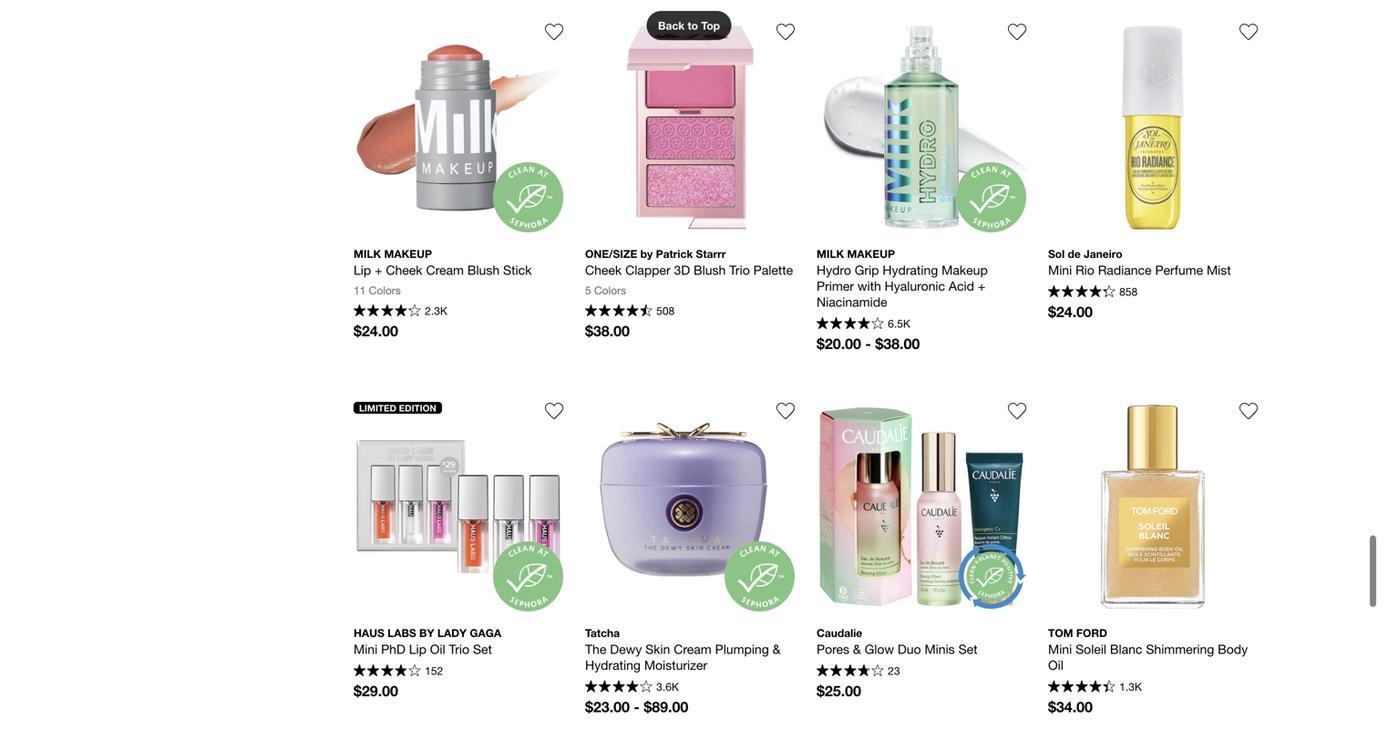 Task type: vqa. For each thing, say whether or not it's contained in the screenshot.
The
yes



Task type: locate. For each thing, give the bounding box(es) containing it.
1 horizontal spatial -
[[866, 335, 871, 352]]

0 horizontal spatial milk
[[354, 247, 381, 260]]

1 vertical spatial $24.00
[[354, 322, 398, 339]]

4 stars element up $20.00
[[817, 317, 884, 332]]

cheek for $38.00
[[585, 262, 622, 277]]

$34.00
[[1048, 698, 1093, 715]]

ford
[[1077, 627, 1108, 639]]

$24.00
[[1048, 303, 1093, 320], [354, 322, 398, 339]]

$20.00
[[817, 335, 861, 352]]

lip inside haus labs by lady gaga mini phd lip oil trio set
[[409, 642, 427, 657]]

to
[[688, 19, 698, 32]]

4 stars element for $23.00 - $89.00
[[585, 680, 652, 695]]

1 horizontal spatial $38.00
[[876, 335, 920, 352]]

colors right the 5
[[594, 284, 626, 297]]

skin
[[646, 642, 670, 657]]

1 horizontal spatial milk
[[817, 247, 844, 260]]

$24.00 down rio
[[1048, 303, 1093, 320]]

colors
[[369, 284, 401, 297], [594, 284, 626, 297]]

1 horizontal spatial cream
[[674, 642, 712, 657]]

& left glow
[[853, 642, 861, 657]]

hydro
[[817, 262, 851, 277]]

shimmering
[[1146, 642, 1215, 657]]

858
[[1120, 285, 1138, 298]]

0 horizontal spatial trio
[[449, 642, 470, 657]]

body
[[1218, 642, 1248, 657]]

858 reviews element
[[1120, 285, 1138, 298]]

1 vertical spatial oil
[[1048, 658, 1064, 673]]

sign in to love haus labs by lady gaga - mini phd lip oil trio set image
[[545, 402, 563, 420]]

0 horizontal spatial makeup
[[384, 247, 432, 260]]

cream up 'moisturizer'
[[674, 642, 712, 657]]

set
[[473, 642, 492, 657], [959, 642, 978, 657]]

0 horizontal spatial hydrating
[[585, 658, 641, 673]]

dewy
[[610, 642, 642, 657]]

0 vertical spatial -
[[866, 335, 871, 352]]

cream up 2.3k reviews element
[[426, 262, 464, 277]]

1 horizontal spatial cheek
[[585, 262, 622, 277]]

mini down sol
[[1048, 262, 1072, 277]]

milk
[[354, 247, 381, 260], [817, 247, 844, 260]]

lip
[[354, 262, 371, 277], [409, 642, 427, 657]]

limited edition
[[359, 402, 436, 413]]

0 vertical spatial cream
[[426, 262, 464, 277]]

milk makeup - lip + cheek cream blush stick image
[[354, 23, 563, 232]]

4 stars element
[[817, 317, 884, 332], [354, 664, 421, 679], [817, 664, 884, 679], [585, 680, 652, 695]]

1 vertical spatial -
[[634, 698, 640, 715]]

one/size by patrick starrr cheek clapper 3d blush trio palette 5 colors
[[585, 247, 793, 297]]

trio inside haus labs by lady gaga mini phd lip oil trio set
[[449, 642, 470, 657]]

- right $20.00
[[866, 335, 871, 352]]

haus labs by lady gaga - mini phd lip oil trio set image
[[354, 402, 563, 612]]

4.5 stars element up $34.00
[[1048, 680, 1116, 695]]

1 vertical spatial +
[[978, 278, 986, 293]]

milk up 11
[[354, 247, 381, 260]]

sign in to love tatcha - the dewy skin cream plumping & hydrating moisturizer image
[[777, 402, 795, 420]]

1 horizontal spatial +
[[978, 278, 986, 293]]

0 horizontal spatial set
[[473, 642, 492, 657]]

4.5 stars element for 1.3k
[[1048, 680, 1116, 695]]

1 horizontal spatial trio
[[729, 262, 750, 277]]

0 vertical spatial +
[[375, 262, 382, 277]]

sol
[[1048, 247, 1065, 260]]

4 stars element up $25.00
[[817, 664, 884, 679]]

1 horizontal spatial colors
[[594, 284, 626, 297]]

gaga
[[470, 627, 501, 639]]

1 vertical spatial trio
[[449, 642, 470, 657]]

2 set from the left
[[959, 642, 978, 657]]

2 & from the left
[[853, 642, 861, 657]]

plumping
[[715, 642, 769, 657]]

blush
[[468, 262, 500, 277], [694, 262, 726, 277]]

1 vertical spatial lip
[[409, 642, 427, 657]]

makeup
[[384, 247, 432, 260], [847, 247, 895, 260]]

milk up hydro
[[817, 247, 844, 260]]

2.3k
[[425, 305, 448, 317]]

0 vertical spatial oil
[[430, 642, 445, 657]]

2 blush from the left
[[694, 262, 726, 277]]

colors right 11
[[369, 284, 401, 297]]

2 colors from the left
[[594, 284, 626, 297]]

508 reviews element
[[657, 305, 675, 317]]

$38.00 down the 5
[[585, 322, 630, 339]]

labs
[[388, 627, 416, 639]]

trio left palette
[[729, 262, 750, 277]]

1 & from the left
[[773, 642, 781, 657]]

makeup up grip
[[847, 247, 895, 260]]

1 vertical spatial cream
[[674, 642, 712, 657]]

1 horizontal spatial &
[[853, 642, 861, 657]]

0 horizontal spatial $38.00
[[585, 322, 630, 339]]

0 horizontal spatial cream
[[426, 262, 464, 277]]

0 horizontal spatial blush
[[468, 262, 500, 277]]

trio
[[729, 262, 750, 277], [449, 642, 470, 657]]

set down gaga
[[473, 642, 492, 657]]

milk inside milk makeup hydro grip hydrating makeup primer with hyaluronic acid + niacinamide
[[817, 247, 844, 260]]

1 blush from the left
[[468, 262, 500, 277]]

back to top button
[[647, 11, 732, 40]]

0 vertical spatial lip
[[354, 262, 371, 277]]

duo
[[898, 642, 921, 657]]

set right minis
[[959, 642, 978, 657]]

4 stars element up $23.00
[[585, 680, 652, 695]]

mini inside sol de janeiro mini rio radiance perfume mist
[[1048, 262, 1072, 277]]

& right plumping at the bottom right of the page
[[773, 642, 781, 657]]

& inside tatcha the dewy skin cream plumping & hydrating moisturizer
[[773, 642, 781, 657]]

mini down tom on the bottom of page
[[1048, 642, 1072, 657]]

soleil
[[1076, 642, 1107, 657]]

6.5k
[[888, 317, 911, 330]]

1 milk from the left
[[354, 247, 381, 260]]

0 horizontal spatial cheek
[[386, 262, 423, 277]]

3.6k
[[657, 681, 679, 693]]

minis
[[925, 642, 955, 657]]

+ inside milk makeup lip + cheek cream blush stick 11 colors
[[375, 262, 382, 277]]

0 horizontal spatial -
[[634, 698, 640, 715]]

1 horizontal spatial lip
[[409, 642, 427, 657]]

lip down by
[[409, 642, 427, 657]]

hydrating
[[883, 262, 938, 277], [585, 658, 641, 673]]

set inside caudalie pores & glow duo minis set
[[959, 642, 978, 657]]

oil down tom on the bottom of page
[[1048, 658, 1064, 673]]

moisturizer
[[644, 658, 707, 673]]

0 vertical spatial hydrating
[[883, 262, 938, 277]]

sign in to love milk makeup - hydro grip hydrating makeup primer with hyaluronic acid + niacinamide image
[[1008, 23, 1027, 41]]

1 makeup from the left
[[384, 247, 432, 260]]

sol de janeiro - mini rio radiance perfume mist image
[[1048, 23, 1258, 232]]

1 horizontal spatial $24.00
[[1048, 303, 1093, 320]]

primer
[[817, 278, 854, 293]]

cheek inside milk makeup lip + cheek cream blush stick 11 colors
[[386, 262, 423, 277]]

+ inside milk makeup hydro grip hydrating makeup primer with hyaluronic acid + niacinamide
[[978, 278, 986, 293]]

2 cheek from the left
[[585, 262, 622, 277]]

4 stars element for $20.00 - $38.00
[[817, 317, 884, 332]]

-
[[866, 335, 871, 352], [634, 698, 640, 715]]

cheek inside one/size by patrick starrr cheek clapper 3d blush trio palette 5 colors
[[585, 262, 622, 277]]

0 horizontal spatial colors
[[369, 284, 401, 297]]

4 stars element for $25.00
[[817, 664, 884, 679]]

4 stars element up $29.00
[[354, 664, 421, 679]]

oil down by
[[430, 642, 445, 657]]

mini
[[1048, 262, 1072, 277], [354, 642, 378, 657], [1048, 642, 1072, 657]]

sign in to love tom ford - mini soleil blanc shimmering body oil image
[[1240, 402, 1258, 420]]

hydrating up hyaluronic
[[883, 262, 938, 277]]

4.5 stars element down rio
[[1048, 285, 1116, 300]]

0 horizontal spatial oil
[[430, 642, 445, 657]]

makeup up 2.3k reviews element
[[384, 247, 432, 260]]

makeup inside milk makeup hydro grip hydrating makeup primer with hyaluronic acid + niacinamide
[[847, 247, 895, 260]]

23
[[888, 665, 900, 677]]

$38.00
[[585, 322, 630, 339], [876, 335, 920, 352]]

stick
[[503, 262, 532, 277]]

back
[[658, 19, 685, 32]]

1 horizontal spatial blush
[[694, 262, 726, 277]]

1 colors from the left
[[369, 284, 401, 297]]

blush down starrr
[[694, 262, 726, 277]]

makeup inside milk makeup lip + cheek cream blush stick 11 colors
[[384, 247, 432, 260]]

1 horizontal spatial oil
[[1048, 658, 1064, 673]]

glow
[[865, 642, 894, 657]]

$38.00 down 6.5k in the right top of the page
[[876, 335, 920, 352]]

blush left stick on the left of the page
[[468, 262, 500, 277]]

3d
[[674, 262, 690, 277]]

patrick
[[656, 247, 693, 260]]

milk makeup hydro grip hydrating makeup primer with hyaluronic acid + niacinamide
[[817, 247, 992, 309]]

0 horizontal spatial lip
[[354, 262, 371, 277]]

2 makeup from the left
[[847, 247, 895, 260]]

sign in to love one/size by patrick starrr - cheek clapper 3d blush trio palette image
[[777, 23, 795, 41]]

1 vertical spatial hydrating
[[585, 658, 641, 673]]

- left '$89.00'
[[634, 698, 640, 715]]

milk inside milk makeup lip + cheek cream blush stick 11 colors
[[354, 247, 381, 260]]

4.5 stars element
[[1048, 285, 1116, 300], [354, 304, 421, 319], [585, 304, 652, 319], [1048, 680, 1116, 695]]

1 cheek from the left
[[386, 262, 423, 277]]

2 milk from the left
[[817, 247, 844, 260]]

oil
[[430, 642, 445, 657], [1048, 658, 1064, 673]]

one/size by patrick starrr - cheek clapper 3d blush trio palette image
[[585, 23, 795, 232]]

+
[[375, 262, 382, 277], [978, 278, 986, 293]]

sign in to love sol de janeiro - mini rio radiance perfume mist image
[[1240, 23, 1258, 41]]

1 set from the left
[[473, 642, 492, 657]]

cheek
[[386, 262, 423, 277], [585, 262, 622, 277]]

& inside caudalie pores & glow duo minis set
[[853, 642, 861, 657]]

trio down lady
[[449, 642, 470, 657]]

cream inside tatcha the dewy skin cream plumping & hydrating moisturizer
[[674, 642, 712, 657]]

tom ford mini soleil blanc shimmering body oil
[[1048, 627, 1252, 673]]

4 stars element for $29.00
[[354, 664, 421, 679]]

0 vertical spatial trio
[[729, 262, 750, 277]]

cream
[[426, 262, 464, 277], [674, 642, 712, 657]]

4.5 stars element down the 5
[[585, 304, 652, 319]]

4.5 stars element for 2.3k
[[354, 304, 421, 319]]

lady
[[437, 627, 467, 639]]

$24.00 down 11
[[354, 322, 398, 339]]

1 horizontal spatial makeup
[[847, 247, 895, 260]]

&
[[773, 642, 781, 657], [853, 642, 861, 657]]

hydrating down dewy
[[585, 658, 641, 673]]

mini inside tom ford mini soleil blanc shimmering body oil
[[1048, 642, 1072, 657]]

1 horizontal spatial hydrating
[[883, 262, 938, 277]]

palette
[[754, 262, 793, 277]]

lip up 11
[[354, 262, 371, 277]]

rio
[[1076, 262, 1095, 277]]

0 horizontal spatial +
[[375, 262, 382, 277]]

0 horizontal spatial &
[[773, 642, 781, 657]]

mist
[[1207, 262, 1231, 277]]

4.5 stars element down 11
[[354, 304, 421, 319]]

1 horizontal spatial set
[[959, 642, 978, 657]]

caudalie - pores & glow duo minis set image
[[817, 402, 1027, 612]]

mini down haus
[[354, 642, 378, 657]]

$23.00
[[585, 698, 630, 715]]

tatcha the dewy skin cream plumping & hydrating moisturizer
[[585, 627, 784, 673]]

clapper
[[625, 262, 671, 277]]

hyaluronic
[[885, 278, 945, 293]]



Task type: describe. For each thing, give the bounding box(es) containing it.
set inside haus labs by lady gaga mini phd lip oil trio set
[[473, 642, 492, 657]]

$25.00
[[817, 682, 861, 700]]

hydrating inside tatcha the dewy skin cream plumping & hydrating moisturizer
[[585, 658, 641, 673]]

sign in to love caudalie - pores & glow duo minis set image
[[1008, 402, 1027, 420]]

radiance
[[1098, 262, 1152, 277]]

tom
[[1048, 627, 1074, 639]]

cream inside milk makeup lip + cheek cream blush stick 11 colors
[[426, 262, 464, 277]]

starrr
[[696, 247, 726, 260]]

$23.00 - $89.00
[[585, 698, 689, 715]]

edition
[[399, 402, 436, 413]]

by
[[641, 247, 653, 260]]

milk makeup lip + cheek cream blush stick 11 colors
[[354, 247, 532, 297]]

trio inside one/size by patrick starrr cheek clapper 3d blush trio palette 5 colors
[[729, 262, 750, 277]]

haus labs by lady gaga mini phd lip oil trio set
[[354, 627, 501, 657]]

- for $23.00
[[634, 698, 640, 715]]

sign in to love milk makeup - lip + cheek cream blush stick image
[[545, 23, 563, 41]]

colors inside milk makeup lip + cheek cream blush stick 11 colors
[[369, 284, 401, 297]]

$29.00
[[354, 682, 398, 700]]

tatcha
[[585, 627, 620, 639]]

0 vertical spatial $24.00
[[1048, 303, 1093, 320]]

with
[[858, 278, 881, 293]]

makeup for hydrating
[[847, 247, 895, 260]]

cheek for $24.00
[[386, 262, 423, 277]]

152 reviews element
[[425, 665, 443, 677]]

23 reviews element
[[888, 665, 900, 677]]

- for $20.00
[[866, 335, 871, 352]]

5
[[585, 284, 591, 297]]

tatcha - the dewy skin cream plumping & hydrating moisturizer image
[[585, 402, 795, 612]]

oil inside haus labs by lady gaga mini phd lip oil trio set
[[430, 642, 445, 657]]

de
[[1068, 247, 1081, 260]]

janeiro
[[1084, 247, 1123, 260]]

6.5k reviews element
[[888, 317, 911, 330]]

back to top
[[658, 19, 720, 32]]

blanc
[[1110, 642, 1143, 657]]

1.3k reviews element
[[1120, 681, 1142, 693]]

sol de janeiro mini rio radiance perfume mist
[[1048, 247, 1231, 277]]

grip
[[855, 262, 879, 277]]

blush inside milk makeup lip + cheek cream blush stick 11 colors
[[468, 262, 500, 277]]

$89.00
[[644, 698, 689, 715]]

niacinamide
[[817, 294, 888, 309]]

11
[[354, 284, 366, 297]]

tom ford - mini soleil blanc shimmering body oil image
[[1048, 402, 1258, 612]]

152
[[425, 665, 443, 677]]

acid
[[949, 278, 975, 293]]

oil inside tom ford mini soleil blanc shimmering body oil
[[1048, 658, 1064, 673]]

hydrating inside milk makeup hydro grip hydrating makeup primer with hyaluronic acid + niacinamide
[[883, 262, 938, 277]]

mini inside haus labs by lady gaga mini phd lip oil trio set
[[354, 642, 378, 657]]

phd
[[381, 642, 406, 657]]

by
[[419, 627, 434, 639]]

milk for lip
[[354, 247, 381, 260]]

3.6k reviews element
[[657, 681, 679, 693]]

limited
[[359, 402, 396, 413]]

caudalie pores & glow duo minis set
[[817, 627, 978, 657]]

4.5 stars element for 858
[[1048, 285, 1116, 300]]

blush inside one/size by patrick starrr cheek clapper 3d blush trio palette 5 colors
[[694, 262, 726, 277]]

the
[[585, 642, 607, 657]]

colors inside one/size by patrick starrr cheek clapper 3d blush trio palette 5 colors
[[594, 284, 626, 297]]

makeup
[[942, 262, 988, 277]]

508
[[657, 305, 675, 317]]

pores
[[817, 642, 850, 657]]

top
[[701, 19, 720, 32]]

one/size
[[585, 247, 638, 260]]

haus
[[354, 627, 385, 639]]

2.3k reviews element
[[425, 305, 448, 317]]

perfume
[[1155, 262, 1203, 277]]

lip inside milk makeup lip + cheek cream blush stick 11 colors
[[354, 262, 371, 277]]

milk for hydro
[[817, 247, 844, 260]]

4.5 stars element for 508
[[585, 304, 652, 319]]

1.3k
[[1120, 681, 1142, 693]]

caudalie
[[817, 627, 863, 639]]

milk makeup - hydro grip hydrating makeup primer with hyaluronic acid + niacinamide image
[[817, 23, 1027, 232]]

makeup for cheek
[[384, 247, 432, 260]]

0 horizontal spatial $24.00
[[354, 322, 398, 339]]

$20.00 - $38.00
[[817, 335, 920, 352]]



